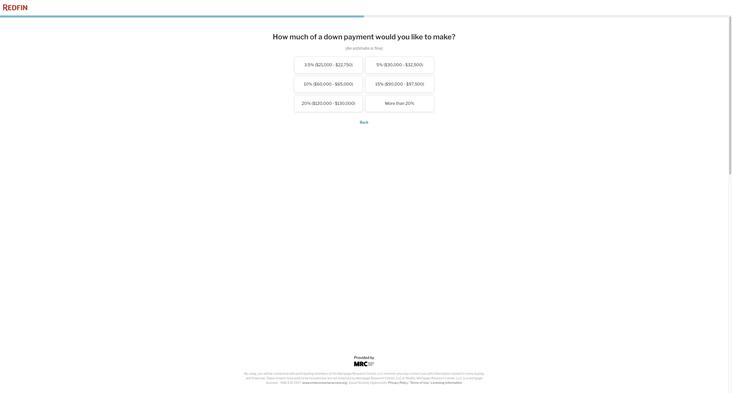 Task type: describe. For each thing, give the bounding box(es) containing it.
$97,500)
[[406, 82, 424, 87]]

policy
[[400, 382, 408, 386]]

payment
[[344, 33, 374, 41]]

$22,750)
[[336, 63, 353, 67]]

1 | from the left
[[409, 382, 410, 386]]

(an
[[346, 46, 352, 51]]

1 20% from the left
[[302, 101, 311, 106]]

endorsed
[[338, 377, 352, 381]]

1 horizontal spatial center,
[[385, 377, 395, 381]]

back button
[[360, 120, 369, 125]]

10% ($60,000 - $65,000)
[[304, 82, 353, 87]]

included
[[309, 377, 321, 381]]

0 horizontal spatial center,
[[367, 373, 377, 376]]

equal
[[349, 382, 357, 386]]

much
[[290, 33, 308, 41]]

mortgage research center image
[[354, 362, 374, 367]]

3.5%
[[304, 63, 314, 67]]

are
[[327, 377, 332, 381]]

0 horizontal spatial mortgage
[[338, 373, 352, 376]]

www.nmlsconsumeraccess.org ). equal housing opportunity. privacy policy | terms of use | licensing information
[[303, 382, 462, 386]]

- for ($90,000
[[404, 82, 405, 87]]

$32,500)
[[405, 63, 423, 67]]

1 horizontal spatial to
[[462, 373, 465, 376]]

20% ($120,000 - $130,000)
[[302, 101, 355, 106]]

3.5% ($21,000 - $22,750)
[[304, 63, 353, 67]]

housing
[[358, 382, 369, 386]]

is fine)
[[371, 46, 383, 51]]

network
[[384, 373, 396, 376]]

($120,000
[[312, 101, 332, 106]]

of for will
[[329, 373, 332, 376]]

down
[[324, 33, 342, 41]]

1907
[[294, 382, 301, 386]]

($60,000
[[313, 82, 332, 87]]

(an estimate is fine)
[[346, 46, 383, 51]]

0 vertical spatial of
[[310, 33, 317, 41]]

information
[[434, 373, 451, 376]]

- inside by using, you will be connected with participating members of the mortgage research center, llc network who may contact you with information related to home buying and financing. these lenders have paid to be included but are not endorsed by mortgage research center, llc or redfin. mortgage research center, llc. is a mortgage licensee - nmls id 1907 (
[[279, 382, 280, 386]]

privacy
[[388, 382, 399, 386]]

- for ($60,000
[[333, 82, 334, 87]]

lenders
[[276, 377, 286, 381]]

but
[[322, 377, 327, 381]]

to make?
[[425, 33, 456, 41]]

mortgage
[[469, 377, 483, 381]]

than
[[396, 101, 405, 106]]

opportunity.
[[370, 382, 388, 386]]

www.nmlsconsumeraccess.org link
[[303, 382, 347, 386]]

and
[[246, 377, 251, 381]]

licensee
[[266, 382, 278, 386]]

estimate
[[353, 46, 370, 51]]

llc.
[[456, 377, 463, 381]]

the
[[332, 373, 337, 376]]

0 vertical spatial llc
[[378, 373, 383, 376]]

5%
[[377, 63, 383, 67]]

2 20% from the left
[[406, 101, 414, 106]]

home
[[466, 373, 474, 376]]

how much of a down payment would you like to make?
[[273, 33, 456, 41]]

paid
[[295, 377, 301, 381]]

information
[[445, 382, 462, 386]]

back
[[360, 120, 369, 125]]

1 horizontal spatial you
[[397, 33, 410, 41]]

2 horizontal spatial mortgage
[[417, 377, 431, 381]]

members
[[315, 373, 328, 376]]

- for ($120,000
[[333, 101, 334, 106]]

by
[[244, 373, 248, 376]]

0 horizontal spatial you
[[258, 373, 263, 376]]

1 horizontal spatial by
[[370, 356, 374, 361]]

who
[[396, 373, 402, 376]]

use
[[423, 382, 429, 386]]

like
[[411, 33, 423, 41]]

$65,000)
[[335, 82, 353, 87]]



Task type: vqa. For each thing, say whether or not it's contained in the screenshot.
topmost homes
no



Task type: locate. For each thing, give the bounding box(es) containing it.
- left $65,000)
[[333, 82, 334, 87]]

nmls
[[281, 382, 289, 386]]

of left use
[[420, 382, 423, 386]]

how much of a down payment would you like to make? option group
[[262, 57, 466, 115]]

1 horizontal spatial research
[[371, 377, 384, 381]]

1 horizontal spatial mortgage
[[356, 377, 370, 381]]

1 vertical spatial by
[[352, 377, 356, 381]]

a inside by using, you will be connected with participating members of the mortgage research center, llc network who may contact you with information related to home buying and financing. these lenders have paid to be included but are not endorsed by mortgage research center, llc or redfin. mortgage research center, llc. is a mortgage licensee - nmls id 1907 (
[[466, 377, 468, 381]]

- for ($21,000
[[333, 63, 335, 67]]

15%
[[375, 82, 384, 87]]

0 horizontal spatial llc
[[378, 373, 383, 376]]

| right use
[[430, 382, 430, 386]]

related
[[451, 373, 461, 376]]

contact
[[410, 373, 421, 376]]

1 horizontal spatial of
[[329, 373, 332, 376]]

- right '($21,000'
[[333, 63, 335, 67]]

www.nmlsconsumeraccess.org
[[303, 382, 347, 386]]

using,
[[249, 373, 257, 376]]

1 horizontal spatial |
[[430, 382, 430, 386]]

).
[[347, 382, 348, 386]]

by up mortgage research center image
[[370, 356, 374, 361]]

0 horizontal spatial by
[[352, 377, 356, 381]]

0 vertical spatial be
[[269, 373, 273, 376]]

of for housing
[[420, 382, 423, 386]]

20% left ($120,000
[[302, 101, 311, 106]]

research up housing
[[353, 373, 366, 376]]

0 horizontal spatial a
[[318, 33, 322, 41]]

2 with from the left
[[427, 373, 433, 376]]

1 horizontal spatial be
[[305, 377, 308, 381]]

center, down network
[[385, 377, 395, 381]]

be down participating on the left bottom
[[305, 377, 308, 381]]

terms of use link
[[410, 382, 429, 386]]

2 horizontal spatial of
[[420, 382, 423, 386]]

a right is
[[466, 377, 468, 381]]

1 vertical spatial be
[[305, 377, 308, 381]]

15% ($90,000 - $97,500)
[[375, 82, 424, 87]]

mortgage
[[338, 373, 352, 376], [356, 377, 370, 381], [417, 377, 431, 381]]

1 vertical spatial a
[[466, 377, 468, 381]]

a left down
[[318, 33, 322, 41]]

- down lenders
[[279, 382, 280, 386]]

financing.
[[252, 377, 266, 381]]

- for ($30,000
[[403, 63, 405, 67]]

be up these
[[269, 373, 273, 376]]

licensing information link
[[431, 382, 462, 386]]

| down redfin.
[[409, 382, 410, 386]]

have
[[287, 377, 294, 381]]

mortgage up endorsed
[[338, 373, 352, 376]]

- left $97,500)
[[404, 82, 405, 87]]

1 vertical spatial to
[[301, 377, 304, 381]]

|
[[409, 382, 410, 386], [430, 382, 430, 386]]

will
[[264, 373, 268, 376]]

llc up privacy policy link
[[396, 377, 402, 381]]

of
[[310, 33, 317, 41], [329, 373, 332, 376], [420, 382, 423, 386]]

is
[[463, 377, 466, 381]]

be
[[269, 373, 273, 376], [305, 377, 308, 381]]

(
[[302, 382, 303, 386]]

1 horizontal spatial with
[[427, 373, 433, 376]]

1 horizontal spatial llc
[[396, 377, 402, 381]]

2 | from the left
[[430, 382, 430, 386]]

connected
[[273, 373, 288, 376]]

1 vertical spatial llc
[[396, 377, 402, 381]]

research up licensing
[[431, 377, 445, 381]]

these
[[266, 377, 275, 381]]

you left like
[[397, 33, 410, 41]]

1 horizontal spatial 20%
[[406, 101, 414, 106]]

licensing
[[431, 382, 445, 386]]

would
[[376, 33, 396, 41]]

to up ( on the left bottom of the page
[[301, 377, 304, 381]]

provided by
[[354, 356, 374, 361]]

you up financing.
[[258, 373, 263, 376]]

0 horizontal spatial be
[[269, 373, 273, 376]]

buying
[[474, 373, 484, 376]]

0 horizontal spatial of
[[310, 33, 317, 41]]

center,
[[367, 373, 377, 376], [385, 377, 395, 381], [445, 377, 456, 381]]

1 horizontal spatial a
[[466, 377, 468, 381]]

0 horizontal spatial |
[[409, 382, 410, 386]]

0 horizontal spatial to
[[301, 377, 304, 381]]

center, up information on the bottom of page
[[445, 377, 456, 381]]

($90,000
[[385, 82, 403, 87]]

llc
[[378, 373, 383, 376], [396, 377, 402, 381]]

redfin.
[[406, 377, 416, 381]]

1 with from the left
[[289, 373, 295, 376]]

($21,000
[[315, 63, 332, 67]]

by using, you will be connected with participating members of the mortgage research center, llc network who may contact you with information related to home buying and financing. these lenders have paid to be included but are not endorsed by mortgage research center, llc or redfin. mortgage research center, llc. is a mortgage licensee - nmls id 1907 (
[[244, 373, 484, 386]]

to up is
[[462, 373, 465, 376]]

may
[[403, 373, 409, 376]]

($30,000
[[384, 63, 402, 67]]

llc up opportunity.
[[378, 373, 383, 376]]

20%
[[302, 101, 311, 106], [406, 101, 414, 106]]

how
[[273, 33, 288, 41]]

- right ($120,000
[[333, 101, 334, 106]]

-
[[333, 63, 335, 67], [403, 63, 405, 67], [333, 82, 334, 87], [404, 82, 405, 87], [333, 101, 334, 106], [279, 382, 280, 386]]

2 vertical spatial of
[[420, 382, 423, 386]]

of inside by using, you will be connected with participating members of the mortgage research center, llc network who may contact you with information related to home buying and financing. these lenders have paid to be included but are not endorsed by mortgage research center, llc or redfin. mortgage research center, llc. is a mortgage licensee - nmls id 1907 (
[[329, 373, 332, 376]]

research
[[353, 373, 366, 376], [371, 377, 384, 381], [431, 377, 445, 381]]

mortgage up housing
[[356, 377, 370, 381]]

10%
[[304, 82, 312, 87]]

$130,000)
[[335, 101, 355, 106]]

center, up opportunity.
[[367, 373, 377, 376]]

with up use
[[427, 373, 433, 376]]

not
[[333, 377, 337, 381]]

privacy policy link
[[388, 382, 408, 386]]

more than 20%
[[385, 101, 414, 106]]

0 vertical spatial to
[[462, 373, 465, 376]]

of left the
[[329, 373, 332, 376]]

a
[[318, 33, 322, 41], [466, 377, 468, 381]]

more
[[385, 101, 395, 106]]

mortgage up use
[[417, 377, 431, 381]]

2 horizontal spatial you
[[421, 373, 427, 376]]

5% ($30,000 - $32,500)
[[377, 63, 423, 67]]

0 vertical spatial by
[[370, 356, 374, 361]]

by
[[370, 356, 374, 361], [352, 377, 356, 381]]

research up opportunity.
[[371, 377, 384, 381]]

you
[[397, 33, 410, 41], [258, 373, 263, 376], [421, 373, 427, 376]]

id
[[290, 382, 293, 386]]

terms
[[410, 382, 419, 386]]

- left $32,500) on the right
[[403, 63, 405, 67]]

you right contact
[[421, 373, 427, 376]]

of right much on the top left of the page
[[310, 33, 317, 41]]

2 horizontal spatial research
[[431, 377, 445, 381]]

20% right than
[[406, 101, 414, 106]]

0 horizontal spatial 20%
[[302, 101, 311, 106]]

or
[[402, 377, 405, 381]]

0 horizontal spatial with
[[289, 373, 295, 376]]

participating
[[296, 373, 314, 376]]

provided
[[354, 356, 369, 361]]

0 vertical spatial a
[[318, 33, 322, 41]]

by up equal
[[352, 377, 356, 381]]

1 vertical spatial of
[[329, 373, 332, 376]]

0 horizontal spatial research
[[353, 373, 366, 376]]

by inside by using, you will be connected with participating members of the mortgage research center, llc network who may contact you with information related to home buying and financing. these lenders have paid to be included but are not endorsed by mortgage research center, llc or redfin. mortgage research center, llc. is a mortgage licensee - nmls id 1907 (
[[352, 377, 356, 381]]

2 horizontal spatial center,
[[445, 377, 456, 381]]

with up have
[[289, 373, 295, 376]]

with
[[289, 373, 295, 376], [427, 373, 433, 376]]



